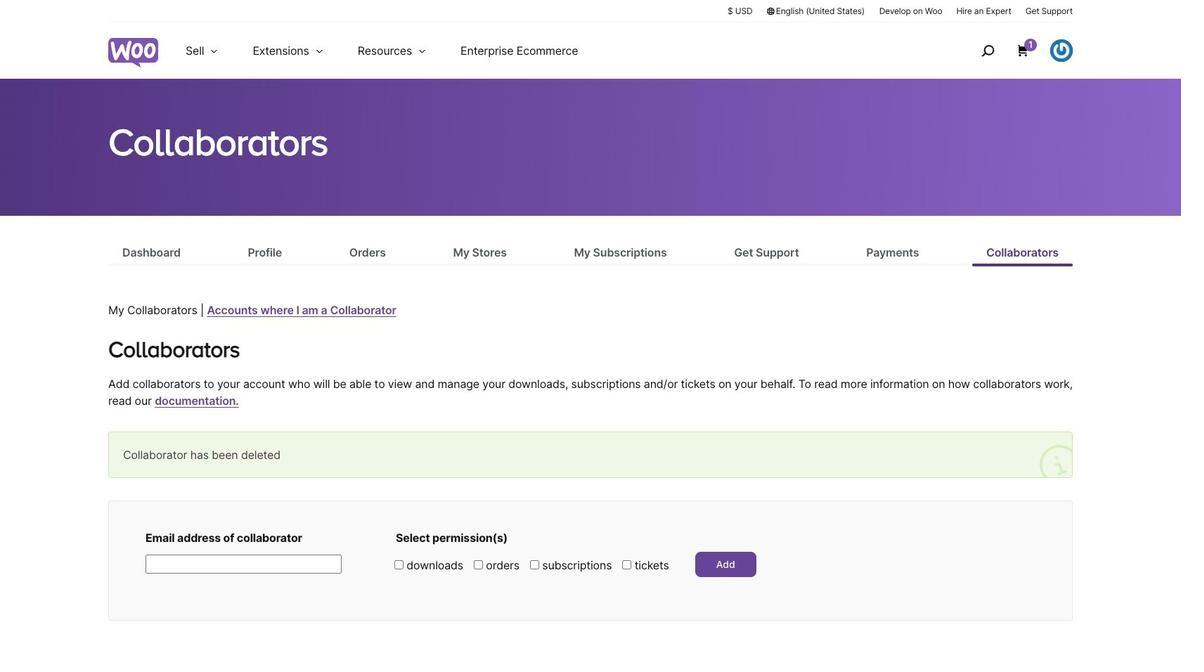 Task type: describe. For each thing, give the bounding box(es) containing it.
service navigation menu element
[[952, 28, 1073, 74]]

search image
[[977, 39, 1000, 62]]



Task type: vqa. For each thing, say whether or not it's contained in the screenshot.
external link icon
no



Task type: locate. For each thing, give the bounding box(es) containing it.
None checkbox
[[395, 561, 404, 570], [623, 561, 632, 570], [395, 561, 404, 570], [623, 561, 632, 570]]

None checkbox
[[474, 561, 483, 570], [530, 561, 540, 570], [474, 561, 483, 570], [530, 561, 540, 570]]

open account menu image
[[1051, 39, 1073, 62]]



